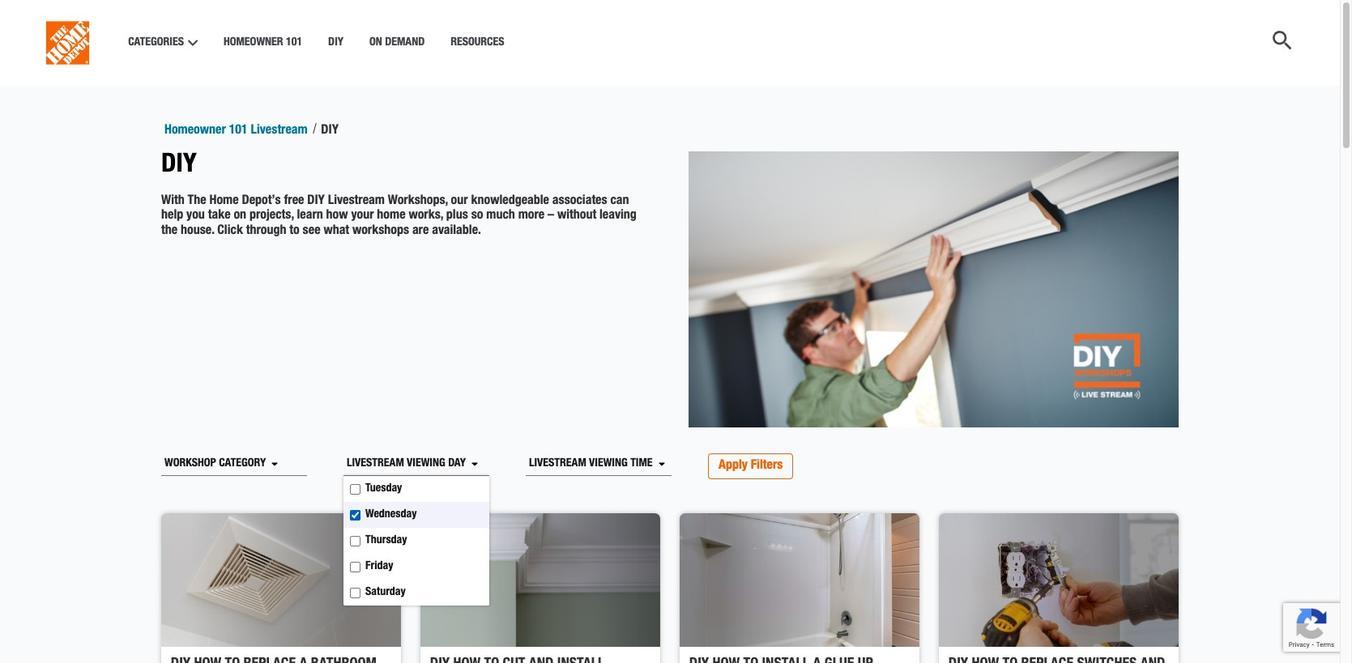 Task type: vqa. For each thing, say whether or not it's contained in the screenshot.
Categories popup button on the top of the page
yes



Task type: locate. For each thing, give the bounding box(es) containing it.
Thursday checkbox
[[350, 537, 361, 547]]

viewing left day on the left
[[407, 459, 446, 470]]

101
[[286, 37, 302, 49], [229, 125, 248, 138]]

1 vertical spatial 101
[[229, 125, 248, 138]]

diy inside with the home depot's free diy livestream workshops, our knowledgeable associates can help you take on projects, learn how your home works, plus so much more – without leaving the house. click through to see what workshops are available.
[[307, 195, 325, 208]]

so
[[471, 210, 484, 223]]

livestream viewing day
[[347, 459, 466, 470]]

2 viewing from the left
[[589, 459, 628, 470]]

viewing for time
[[589, 459, 628, 470]]

0 vertical spatial 101
[[286, 37, 302, 49]]

apply filters
[[719, 460, 783, 473]]

take
[[208, 210, 231, 223]]

1 viewing from the left
[[407, 459, 446, 470]]

home
[[377, 210, 406, 223]]

can
[[611, 195, 630, 208]]

diy link
[[328, 36, 344, 49], [321, 125, 339, 138]]

categories button
[[128, 36, 198, 49]]

Wednesday checkbox
[[350, 511, 361, 521]]

apply
[[719, 460, 748, 473]]

livestream viewing time button
[[526, 454, 672, 476]]

livestream
[[251, 125, 308, 138], [328, 195, 385, 208]]

0 horizontal spatial 101
[[229, 125, 248, 138]]

home
[[210, 195, 239, 208]]

on demand link
[[370, 36, 425, 49]]

1 horizontal spatial 101
[[286, 37, 302, 49]]

livestream up free
[[251, 125, 308, 138]]

viewing left time
[[589, 459, 628, 470]]

the
[[161, 225, 178, 238]]

projects,
[[250, 210, 294, 223]]

1 horizontal spatial livestream
[[328, 195, 385, 208]]

101 right homeowner
[[229, 125, 248, 138]]

1 horizontal spatial viewing
[[589, 459, 628, 470]]

available.
[[432, 225, 481, 238]]

workshop
[[165, 459, 216, 470]]

0 vertical spatial livestream
[[251, 125, 308, 138]]

what
[[324, 225, 349, 238]]

livestream for livestream viewing day
[[347, 459, 404, 470]]

your
[[351, 210, 374, 223]]

1 livestream from the left
[[347, 459, 404, 470]]

depot's
[[242, 195, 281, 208]]

1 horizontal spatial livestream
[[529, 459, 587, 470]]

are
[[413, 225, 429, 238]]

plus
[[447, 210, 468, 223]]

through
[[246, 225, 287, 238]]

Friday checkbox
[[350, 563, 361, 573]]

livestream inside with the home depot's free diy livestream workshops, our knowledgeable associates can help you take on projects, learn how your home works, plus so much more – without leaving the house. click through to see what workshops are available.
[[328, 195, 385, 208]]

viewing
[[407, 459, 446, 470], [589, 459, 628, 470]]

101 right the homeowner
[[286, 37, 302, 49]]

1 vertical spatial livestream
[[328, 195, 385, 208]]

works,
[[409, 210, 443, 223]]

the
[[188, 195, 206, 208]]

on
[[370, 37, 383, 49]]

–
[[548, 210, 555, 223]]

homeowner 101 link
[[224, 36, 302, 49]]

diy
[[328, 37, 344, 49], [321, 125, 339, 138], [161, 153, 197, 179], [307, 195, 325, 208]]

how
[[326, 210, 348, 223]]

search image
[[1270, 28, 1296, 54]]

resources link
[[451, 36, 505, 49]]

house.
[[181, 225, 214, 238]]

much
[[487, 210, 515, 223]]

livestream
[[347, 459, 404, 470], [529, 459, 587, 470]]

friday
[[366, 562, 394, 573]]

leaving
[[600, 210, 637, 223]]

0 horizontal spatial viewing
[[407, 459, 446, 470]]

0 horizontal spatial livestream
[[347, 459, 404, 470]]

2 livestream from the left
[[529, 459, 587, 470]]

101 inside 'homeowner 101' link
[[286, 37, 302, 49]]

demand
[[385, 37, 425, 49]]

workshop category
[[165, 459, 266, 470]]

livestream up your
[[328, 195, 385, 208]]



Task type: describe. For each thing, give the bounding box(es) containing it.
homeowner 101 livestream link
[[165, 125, 311, 138]]

to
[[290, 225, 300, 238]]

101 for homeowner
[[286, 37, 302, 49]]

wednesday
[[366, 510, 417, 521]]

with the home depot's free diy livestream workshops, our knowledgeable associates can help you take on projects, learn how your home works, plus so much more – without leaving the house. click through to see what workshops are available.
[[161, 195, 640, 238]]

Saturday checkbox
[[350, 589, 361, 599]]

apply filters button
[[708, 454, 794, 480]]

categories
[[128, 37, 184, 49]]

thursday
[[366, 536, 407, 547]]

our
[[451, 195, 468, 208]]

saturday
[[366, 588, 406, 599]]

on
[[234, 210, 246, 223]]

homeowner 101 livestream home image
[[36, 11, 99, 75]]

more
[[519, 210, 545, 223]]

viewing for day
[[407, 459, 446, 470]]

resources
[[451, 37, 505, 49]]

homeowner 101 livestream
[[165, 125, 311, 138]]

with
[[161, 195, 185, 208]]

workshops,
[[388, 195, 448, 208]]

livestream viewing time
[[529, 459, 653, 470]]

filters
[[751, 460, 783, 473]]

knowledgeable
[[471, 195, 550, 208]]

associates
[[553, 195, 608, 208]]

day
[[448, 459, 466, 470]]

workshops
[[353, 225, 409, 238]]

livestream for livestream viewing time
[[529, 459, 587, 470]]

Tuesday checkbox
[[350, 485, 361, 495]]

homeowner
[[165, 125, 226, 138]]

livestream viewing day button
[[344, 454, 490, 476]]

on demand
[[370, 37, 425, 49]]

workshop category button
[[161, 454, 307, 476]]

you
[[187, 210, 205, 223]]

1 vertical spatial diy link
[[321, 125, 339, 138]]

0 horizontal spatial livestream
[[251, 125, 308, 138]]

learn
[[297, 210, 323, 223]]

tuesday
[[366, 484, 402, 495]]

free
[[284, 195, 304, 208]]

diy image
[[689, 152, 1179, 428]]

see
[[303, 225, 321, 238]]

101 for homeowner
[[229, 125, 248, 138]]

0 vertical spatial diy link
[[328, 36, 344, 49]]

help
[[161, 210, 183, 223]]

without
[[558, 210, 597, 223]]

homeowner
[[224, 37, 283, 49]]

click
[[217, 225, 243, 238]]

homeowner 101
[[224, 37, 302, 49]]

category
[[219, 459, 266, 470]]

time
[[631, 459, 653, 470]]



